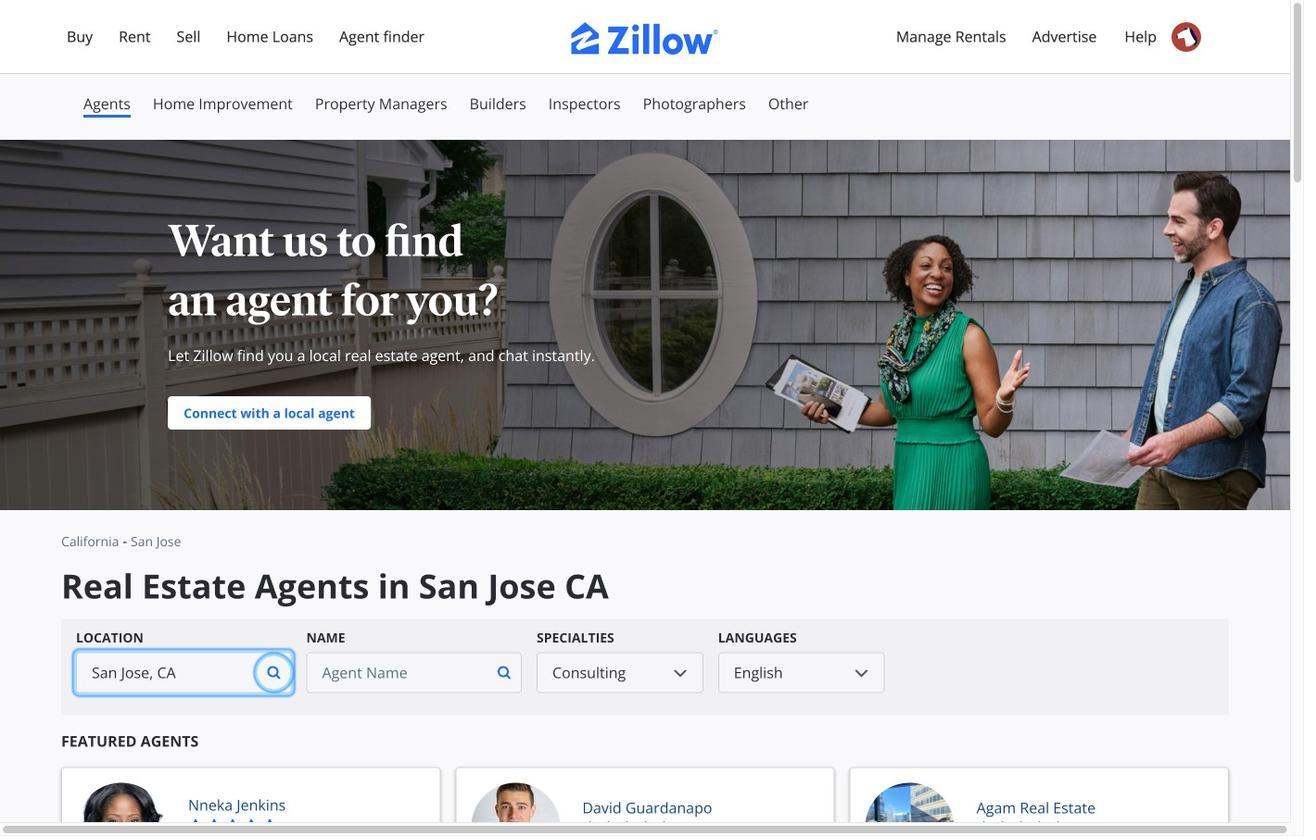 Task type: locate. For each thing, give the bounding box(es) containing it.
main navigation
[[0, 0, 1290, 74]]

5.0 out of 5 stars image
[[188, 819, 277, 833], [582, 821, 671, 836], [977, 821, 1066, 836]]

professional leaderboards links element
[[61, 93, 1229, 140]]

your profile default icon image
[[1172, 22, 1201, 52]]

None search field
[[61, 620, 1229, 716]]



Task type: vqa. For each thing, say whether or not it's contained in the screenshot.
My Paperless Preferences
no



Task type: describe. For each thing, give the bounding box(es) containing it.
1 horizontal spatial 5.0 out of 5 stars image
[[582, 821, 671, 836]]

zillow logo image
[[571, 22, 719, 55]]

2 horizontal spatial 5.0 out of 5 stars image
[[977, 821, 1066, 836]]

Agent Name text field
[[306, 653, 488, 694]]

0 horizontal spatial 5.0 out of 5 stars image
[[188, 819, 277, 833]]

Neighborhood/City/Zip text field
[[76, 653, 257, 694]]



